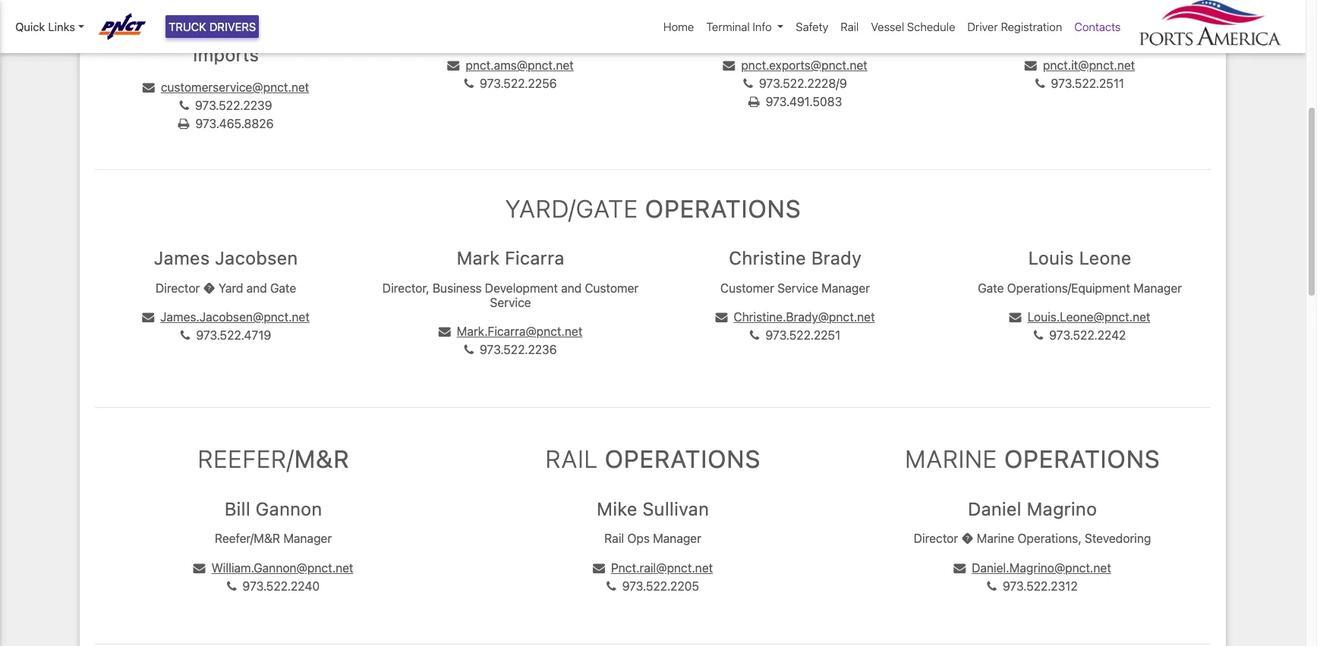 Task type: describe. For each thing, give the bounding box(es) containing it.
leone
[[1079, 247, 1131, 269]]

vessel
[[871, 20, 904, 33]]

contacts
[[1074, 20, 1121, 33]]

973.522.2239 link
[[179, 98, 272, 112]]

973.522.2242
[[1049, 329, 1126, 342]]

james.jacobsen@pnct.net
[[160, 310, 310, 324]]

envelope image for mike sullivan
[[593, 562, 605, 574]]

info
[[753, 20, 772, 33]]

m&r
[[294, 445, 349, 474]]

pnct.ams@pnct.net
[[466, 58, 574, 72]]

mike sullivan
[[597, 498, 709, 520]]

� for james
[[203, 281, 215, 295]]

and for mark ficarra
[[561, 281, 582, 295]]

envelope image inside customerservice@pnct.net 'link'
[[143, 81, 155, 93]]

customer for customer service manager
[[720, 281, 774, 295]]

safety link
[[790, 12, 835, 41]]

pnct.exports@pnct.net
[[741, 58, 867, 72]]

daniel.magrino@pnct.net link
[[954, 561, 1111, 575]]

phone image for 973.522.2256
[[464, 77, 474, 89]]

phone image for 973.522.2242
[[1034, 329, 1043, 342]]

home link
[[657, 12, 700, 41]]

phone image for rail operations
[[607, 580, 616, 593]]

973.522.2239
[[195, 98, 272, 112]]

973.522.2236 link
[[464, 343, 557, 357]]

customerservice@pnct.net
[[161, 80, 309, 94]]

christine
[[729, 247, 806, 269]]

1 gate from the left
[[270, 281, 296, 295]]

schedule
[[907, 20, 955, 33]]

development
[[485, 281, 558, 295]]

pnct.rail@pnct.net
[[611, 561, 713, 575]]

gannon
[[256, 498, 322, 520]]

louis leone
[[1028, 247, 1131, 269]]

manager for mike sullivan
[[653, 532, 701, 546]]

envelope image inside the pnct.exports@pnct.net link
[[723, 59, 735, 71]]

i.t.
[[1025, 22, 1049, 43]]

helpdesk
[[1054, 22, 1135, 43]]

registration
[[1001, 20, 1062, 33]]

gate operations/equipment manager
[[978, 281, 1182, 295]]

driver registration
[[967, 20, 1062, 33]]

reefer/m&r manager
[[215, 532, 332, 546]]

pnct.ams@pnct.net link
[[447, 58, 574, 72]]

marine operations
[[905, 445, 1160, 474]]

� for daniel
[[961, 532, 974, 546]]

envelope image for christine brady
[[715, 311, 728, 323]]

reefer/ m&r
[[197, 445, 349, 474]]

service for manager
[[777, 281, 818, 295]]

mark.ficarra@pnct.net
[[457, 325, 583, 339]]

louis.leone@pnct.net
[[1028, 310, 1150, 324]]

rail link
[[835, 12, 865, 41]]

exports
[[762, 22, 828, 43]]

sullivan
[[642, 498, 709, 520]]

truck drivers
[[169, 20, 256, 33]]

truck
[[169, 20, 206, 33]]

christine brady
[[729, 247, 862, 269]]

973.522.4719 link
[[180, 329, 271, 342]]

mike
[[597, 498, 637, 520]]

vessel schedule link
[[865, 12, 961, 41]]

973.522.2236
[[480, 343, 557, 357]]

yard/gate operations
[[505, 194, 801, 223]]

973.522.4719
[[196, 329, 271, 342]]

envelope image for mark ficarra
[[439, 326, 451, 338]]

yard/gate
[[505, 194, 638, 223]]

rail for rail ops manager
[[604, 532, 624, 546]]

973.522.2251
[[766, 329, 841, 342]]

phone image for 973.522.4719
[[180, 329, 190, 342]]

973.522.2228/9 link
[[743, 77, 847, 90]]

service inside director, business development and  customer service
[[490, 296, 531, 310]]

973.522.2228/9
[[759, 77, 847, 90]]

phone image for 973.522.2239
[[179, 99, 189, 111]]

mark ficarra
[[457, 247, 564, 269]]

terminal info
[[706, 20, 772, 33]]

director � marine operations, stevedoring
[[914, 532, 1151, 546]]

yard
[[219, 281, 243, 295]]

terminal
[[706, 20, 750, 33]]

james jacobsen
[[154, 247, 298, 269]]

and inside customer service and imports
[[289, 22, 321, 43]]

truck drivers link
[[166, 15, 259, 38]]

james.jacobsen@pnct.net link
[[142, 310, 310, 324]]

envelope image inside pnct.ams@pnct.net link
[[447, 59, 460, 71]]

manager for louis leone
[[1134, 281, 1182, 295]]

pnct.it@pnct.net link
[[1025, 58, 1135, 72]]



Task type: vqa. For each thing, say whether or not it's contained in the screenshot.


Task type: locate. For each thing, give the bounding box(es) containing it.
rail for rail operations
[[545, 445, 598, 474]]

customerservice@pnct.net link
[[143, 80, 309, 94]]

magrino
[[1027, 498, 1097, 520]]

1 horizontal spatial �
[[961, 532, 974, 546]]

and for james jacobsen
[[246, 281, 267, 295]]

2 gate from the left
[[978, 281, 1004, 295]]

print image down 973.522.2239 link
[[178, 117, 189, 129]]

ficarra
[[505, 247, 564, 269]]

1 horizontal spatial phone image
[[750, 329, 759, 342]]

973.522.2511
[[1051, 77, 1124, 90]]

marine
[[905, 445, 997, 474], [977, 532, 1014, 546]]

phone image down louis.leone@pnct.net link
[[1034, 329, 1043, 342]]

print image
[[748, 95, 760, 108], [178, 117, 189, 129]]

1 horizontal spatial print image
[[748, 95, 760, 108]]

envelope image
[[447, 59, 460, 71], [723, 59, 735, 71], [1009, 311, 1022, 323], [439, 326, 451, 338], [193, 562, 205, 574], [954, 562, 966, 574]]

operations,
[[1018, 532, 1082, 546]]

envelope image inside james.jacobsen@pnct.net "link"
[[142, 311, 154, 323]]

director,
[[382, 281, 429, 295]]

phone image down james.jacobsen@pnct.net "link"
[[180, 329, 190, 342]]

daniel
[[968, 498, 1022, 520]]

1 vertical spatial director
[[914, 532, 958, 546]]

973.522.2256 link
[[464, 77, 557, 90]]

and down ficarra
[[561, 281, 582, 295]]

home
[[663, 20, 694, 33]]

william.gannon@pnct.net link
[[193, 561, 353, 575]]

0 horizontal spatial director
[[155, 281, 200, 295]]

0 vertical spatial print image
[[748, 95, 760, 108]]

973.522.2251 link
[[750, 329, 841, 342]]

envelope image inside mark.ficarra@pnct.net "link"
[[439, 326, 451, 338]]

bill gannon
[[224, 498, 322, 520]]

director for james jacobsen
[[155, 281, 200, 295]]

0 horizontal spatial and
[[246, 281, 267, 295]]

rail up "mike"
[[545, 445, 598, 474]]

quick links
[[15, 20, 75, 33]]

1 vertical spatial marine
[[977, 532, 1014, 546]]

customer service and imports
[[130, 22, 321, 65]]

print image down 973.522.2228/9 link
[[748, 95, 760, 108]]

manager up louis.leone@pnct.net
[[1134, 281, 1182, 295]]

0 horizontal spatial rail
[[545, 445, 598, 474]]

operations for rail operations
[[604, 445, 761, 474]]

1 horizontal spatial and
[[289, 22, 321, 43]]

service up imports
[[220, 22, 284, 43]]

973.465.8826
[[195, 117, 274, 130]]

phone image down mark.ficarra@pnct.net "link"
[[464, 344, 474, 356]]

manager down gannon
[[283, 532, 332, 546]]

marine down daniel
[[977, 532, 1014, 546]]

phone image inside 973.522.2256 link
[[464, 77, 474, 89]]

phone image down the pnct.it@pnct.net link
[[1035, 77, 1045, 89]]

phone image down customerservice@pnct.net 'link'
[[179, 99, 189, 111]]

973.522.2511 link
[[1035, 77, 1124, 90]]

phone image inside 973.522.2228/9 link
[[743, 77, 753, 89]]

2 vertical spatial service
[[490, 296, 531, 310]]

customer service manager
[[720, 281, 870, 295]]

driver registration link
[[961, 12, 1068, 41]]

reefer/m&r
[[215, 532, 280, 546]]

973.522.2205
[[622, 580, 699, 593]]

operations up christine in the top right of the page
[[645, 194, 801, 223]]

envelope image
[[1025, 59, 1037, 71], [143, 81, 155, 93], [142, 311, 154, 323], [715, 311, 728, 323], [593, 562, 605, 574]]

0 horizontal spatial gate
[[270, 281, 296, 295]]

louis
[[1028, 247, 1074, 269]]

0 vertical spatial service
[[220, 22, 284, 43]]

operations for marine operations
[[1004, 445, 1160, 474]]

rail operations
[[545, 445, 761, 474]]

phone image inside 973.522.2312 link
[[987, 580, 997, 593]]

service up christine.brady@pnct.net link
[[777, 281, 818, 295]]

bill
[[224, 498, 250, 520]]

2 horizontal spatial service
[[777, 281, 818, 295]]

daniel.magrino@pnct.net
[[972, 561, 1111, 575]]

1 horizontal spatial director
[[914, 532, 958, 546]]

envelope image for louis leone
[[1009, 311, 1022, 323]]

rail right safety at the right top of page
[[841, 20, 859, 33]]

business
[[433, 281, 482, 295]]

rail for rail
[[841, 20, 859, 33]]

service for and
[[220, 22, 284, 43]]

phone image inside 973.522.2205 link
[[607, 580, 616, 593]]

phone image for marine operations
[[987, 580, 997, 593]]

operations up magrino
[[1004, 445, 1160, 474]]

print image for exports
[[748, 95, 760, 108]]

phone image inside 973.522.4719 link
[[180, 329, 190, 342]]

� down daniel
[[961, 532, 974, 546]]

phone image inside 973.522.2239 link
[[179, 99, 189, 111]]

and
[[289, 22, 321, 43], [246, 281, 267, 295], [561, 281, 582, 295]]

director for daniel magrino
[[914, 532, 958, 546]]

1 vertical spatial print image
[[178, 117, 189, 129]]

manager down sullivan
[[653, 532, 701, 546]]

phone image for 973.522.2228/9
[[743, 77, 753, 89]]

2 horizontal spatial phone image
[[987, 580, 997, 593]]

vessel schedule
[[871, 20, 955, 33]]

phone image inside 973.522.2251 link
[[750, 329, 759, 342]]

envelope image for bill gannon
[[193, 562, 205, 574]]

phone image inside 973.522.2236 link
[[464, 344, 474, 356]]

envelope image inside the pnct.it@pnct.net link
[[1025, 59, 1037, 71]]

0 vertical spatial director
[[155, 281, 200, 295]]

973.522.2242 link
[[1034, 329, 1126, 342]]

envelope image inside daniel.magrino@pnct.net link
[[954, 562, 966, 574]]

service down the development
[[490, 296, 531, 310]]

0 horizontal spatial service
[[220, 22, 284, 43]]

and right yard
[[246, 281, 267, 295]]

phone image down daniel.magrino@pnct.net link
[[987, 580, 997, 593]]

reefer/
[[197, 445, 294, 474]]

manager for christine brady
[[822, 281, 870, 295]]

phone image inside 973.522.2240 link
[[227, 580, 236, 593]]

operations
[[645, 194, 801, 223], [604, 445, 761, 474], [1004, 445, 1160, 474]]

christine.brady@pnct.net link
[[715, 310, 875, 324]]

2 vertical spatial rail
[[604, 532, 624, 546]]

0 vertical spatial marine
[[905, 445, 997, 474]]

operations/equipment
[[1007, 281, 1130, 295]]

973.522.2240 link
[[227, 580, 320, 593]]

phone image for 973.522.2236
[[464, 344, 474, 356]]

2 horizontal spatial customer
[[720, 281, 774, 295]]

mark.ficarra@pnct.net link
[[439, 325, 583, 339]]

� left yard
[[203, 281, 215, 295]]

customer inside director, business development and  customer service
[[585, 281, 639, 295]]

0 horizontal spatial customer
[[130, 22, 214, 43]]

0 horizontal spatial print image
[[178, 117, 189, 129]]

1 vertical spatial service
[[777, 281, 818, 295]]

manager
[[822, 281, 870, 295], [1134, 281, 1182, 295], [283, 532, 332, 546], [653, 532, 701, 546]]

print image for customer service and imports
[[178, 117, 189, 129]]

james
[[154, 247, 210, 269]]

marine up daniel
[[905, 445, 997, 474]]

envelope image inside pnct.rail@pnct.net link
[[593, 562, 605, 574]]

1 horizontal spatial gate
[[978, 281, 1004, 295]]

phone image
[[750, 329, 759, 342], [607, 580, 616, 593], [987, 580, 997, 593]]

rail left ops
[[604, 532, 624, 546]]

manager down brady
[[822, 281, 870, 295]]

quick
[[15, 20, 45, 33]]

envelope image for daniel magrino
[[954, 562, 966, 574]]

1 horizontal spatial customer
[[585, 281, 639, 295]]

envelope image inside louis.leone@pnct.net link
[[1009, 311, 1022, 323]]

christine.brady@pnct.net
[[734, 310, 875, 324]]

�
[[203, 281, 215, 295], [961, 532, 974, 546]]

rail ops manager
[[604, 532, 701, 546]]

louis.leone@pnct.net link
[[1009, 310, 1150, 324]]

1 horizontal spatial rail
[[604, 532, 624, 546]]

2 horizontal spatial rail
[[841, 20, 859, 33]]

drivers
[[209, 20, 256, 33]]

customer
[[130, 22, 214, 43], [585, 281, 639, 295], [720, 281, 774, 295]]

service inside customer service and imports
[[220, 22, 284, 43]]

phone image inside 973.522.2511 link
[[1035, 77, 1045, 89]]

operations for yard/gate operations
[[645, 194, 801, 223]]

phone image down christine.brady@pnct.net link
[[750, 329, 759, 342]]

phone image down pnct.rail@pnct.net link
[[607, 580, 616, 593]]

973.522.2205 link
[[607, 580, 699, 593]]

director � yard and gate
[[155, 281, 296, 295]]

phone image for 973.522.2511
[[1035, 77, 1045, 89]]

973.522.2256
[[480, 77, 557, 90]]

william.gannon@pnct.net
[[211, 561, 353, 575]]

0 vertical spatial �
[[203, 281, 215, 295]]

driver
[[967, 20, 998, 33]]

973.522.2312
[[1003, 580, 1078, 593]]

pnct.rail@pnct.net link
[[593, 561, 713, 575]]

2 horizontal spatial and
[[561, 281, 582, 295]]

phone image
[[464, 77, 474, 89], [743, 77, 753, 89], [1035, 77, 1045, 89], [179, 99, 189, 111], [180, 329, 190, 342], [1034, 329, 1043, 342], [464, 344, 474, 356], [227, 580, 236, 593]]

mark
[[457, 247, 500, 269]]

operations up sullivan
[[604, 445, 761, 474]]

links
[[48, 20, 75, 33]]

1 vertical spatial �
[[961, 532, 974, 546]]

quick links link
[[15, 18, 84, 35]]

973.491.5083
[[766, 95, 842, 108]]

customer for customer service and imports
[[130, 22, 214, 43]]

1 horizontal spatial service
[[490, 296, 531, 310]]

phone image down pnct.ams@pnct.net link
[[464, 77, 474, 89]]

imports
[[193, 44, 259, 65]]

safety
[[796, 20, 828, 33]]

customer inside customer service and imports
[[130, 22, 214, 43]]

0 horizontal spatial �
[[203, 281, 215, 295]]

envelope image for james jacobsen
[[142, 311, 154, 323]]

i.t. helpdesk
[[1025, 22, 1135, 43]]

phone image for 973.522.2240
[[227, 580, 236, 593]]

973.522.2240
[[243, 580, 320, 593]]

gate
[[270, 281, 296, 295], [978, 281, 1004, 295]]

envelope image inside william.gannon@pnct.net link
[[193, 562, 205, 574]]

and inside director, business development and  customer service
[[561, 281, 582, 295]]

phone image down william.gannon@pnct.net link
[[227, 580, 236, 593]]

1 vertical spatial rail
[[545, 445, 598, 474]]

phone image inside 973.522.2242 link
[[1034, 329, 1043, 342]]

phone image down the pnct.exports@pnct.net link
[[743, 77, 753, 89]]

0 horizontal spatial phone image
[[607, 580, 616, 593]]

director, business development and  customer service
[[382, 281, 639, 310]]

envelope image inside christine.brady@pnct.net link
[[715, 311, 728, 323]]

terminal info link
[[700, 12, 790, 41]]

0 vertical spatial rail
[[841, 20, 859, 33]]

and right drivers
[[289, 22, 321, 43]]

pnct.exports@pnct.net link
[[723, 58, 867, 72]]



